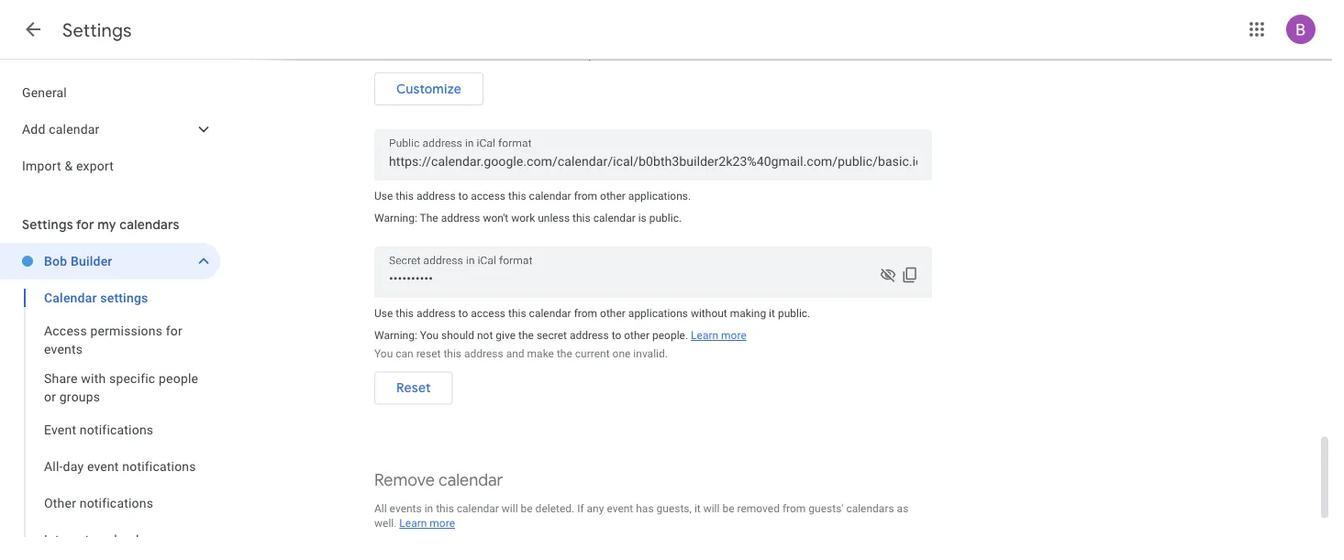 Task type: locate. For each thing, give the bounding box(es) containing it.
1 vertical spatial the
[[518, 330, 534, 343]]

calendar inside all events in this calendar will be deleted. if any event has guests, it will be removed from guests' calendars as well.
[[457, 503, 499, 516]]

calendar up secret
[[529, 308, 571, 321]]

address
[[416, 190, 456, 203], [441, 212, 480, 225], [416, 308, 456, 321], [570, 330, 609, 343], [464, 348, 503, 361]]

address right the
[[441, 212, 480, 225]]

learn more link
[[691, 330, 747, 343], [399, 518, 455, 531]]

0 horizontal spatial for
[[76, 217, 94, 233]]

other inside use this address to access this calendar from other applications. warning: the address won't work unless this calendar is public.
[[600, 190, 626, 203]]

0 horizontal spatial learn more link
[[399, 518, 455, 531]]

1 use from the top
[[374, 190, 393, 203]]

2 use from the top
[[374, 308, 393, 321]]

1 vertical spatial public.
[[778, 308, 810, 321]]

1 vertical spatial warning:
[[374, 330, 417, 343]]

the up the you can reset this address and make the current one invalid.
[[518, 330, 534, 343]]

to inside use this address to access this calendar from other applications. warning: the address won't work unless this calendar is public.
[[458, 190, 468, 203]]

access up won't
[[471, 190, 506, 203]]

or down share
[[44, 389, 56, 405]]

export
[[76, 158, 114, 173]]

the down secret
[[557, 348, 572, 361]]

1 vertical spatial learn
[[399, 518, 427, 531]]

access permissions for events
[[44, 323, 183, 357]]

one
[[613, 348, 631, 361]]

making
[[730, 308, 766, 321]]

event right day
[[87, 459, 119, 474]]

1 vertical spatial to
[[458, 308, 468, 321]]

0 vertical spatial can
[[396, 49, 414, 61]]

0 horizontal spatial public.
[[649, 212, 682, 225]]

other up one
[[600, 308, 626, 321]]

day
[[63, 459, 84, 474]]

notifications down event notifications
[[122, 459, 196, 474]]

0 vertical spatial or
[[515, 49, 525, 61]]

2 vertical spatial to
[[612, 330, 621, 343]]

settings
[[62, 18, 132, 42], [22, 217, 73, 233]]

1 vertical spatial you
[[420, 330, 439, 343]]

0 horizontal spatial will
[[502, 503, 518, 516]]

from left applications.
[[574, 190, 597, 203]]

0 vertical spatial events
[[44, 342, 83, 357]]

it right making
[[769, 308, 775, 321]]

for inside access permissions for events
[[166, 323, 183, 339]]

warning: inside use this address to access this calendar from other applications. warning: the address won't work unless this calendar is public.
[[374, 212, 417, 225]]

tree
[[0, 74, 220, 184]]

2 access from the top
[[471, 308, 506, 321]]

other
[[600, 190, 626, 203], [600, 308, 626, 321], [624, 330, 650, 343]]

1 horizontal spatial it
[[769, 308, 775, 321]]

other left applications.
[[600, 190, 626, 203]]

as
[[897, 503, 909, 516]]

0 vertical spatial you
[[374, 49, 393, 61]]

access
[[471, 190, 506, 203], [471, 308, 506, 321]]

more down making
[[721, 330, 747, 343]]

from
[[574, 190, 597, 203], [574, 308, 597, 321], [783, 503, 806, 516]]

calendars inside all events in this calendar will be deleted. if any event has guests, it will be removed from guests' calendars as well.
[[846, 503, 894, 516]]

2 vertical spatial notifications
[[80, 496, 153, 511]]

learn
[[691, 330, 719, 343], [399, 518, 427, 531]]

0 vertical spatial learn more link
[[691, 330, 747, 343]]

calendars left as
[[846, 503, 894, 516]]

if
[[577, 503, 584, 516]]

events inside all events in this calendar will be deleted. if any event has guests, it will be removed from guests' calendars as well.
[[390, 503, 422, 516]]

for left the my
[[76, 217, 94, 233]]

be left the removed
[[722, 503, 734, 516]]

0 horizontal spatial learn
[[399, 518, 427, 531]]

should
[[441, 330, 474, 343]]

more
[[721, 330, 747, 343], [430, 518, 455, 531]]

2 warning: from the top
[[374, 330, 417, 343]]

learn more link for all events in this calendar will be deleted. if any event has guests, it will be removed from guests' calendars as well.
[[399, 518, 455, 531]]

0 horizontal spatial more
[[430, 518, 455, 531]]

add
[[22, 122, 45, 137]]

other up invalid.
[[624, 330, 650, 343]]

events left in
[[390, 503, 422, 516]]

not
[[477, 330, 493, 343]]

can
[[396, 49, 414, 61], [396, 348, 414, 361]]

1 horizontal spatial be
[[722, 503, 734, 516]]

can left 'customize'
[[396, 49, 414, 61]]

customize
[[396, 81, 461, 98]]

1 vertical spatial calendars
[[846, 503, 894, 516]]

2 horizontal spatial the
[[557, 348, 572, 361]]

1 horizontal spatial events
[[390, 503, 422, 516]]

events down access
[[44, 342, 83, 357]]

the left code
[[470, 49, 485, 61]]

0 horizontal spatial the
[[470, 49, 485, 61]]

guests,
[[657, 503, 692, 516]]

0 vertical spatial it
[[769, 308, 775, 321]]

event
[[87, 459, 119, 474], [607, 503, 633, 516]]

will right guests,
[[703, 503, 720, 516]]

1 horizontal spatial calendars
[[846, 503, 894, 516]]

0 vertical spatial to
[[458, 190, 468, 203]]

settings up the "bob"
[[22, 217, 73, 233]]

1 vertical spatial learn more link
[[399, 518, 455, 531]]

to
[[458, 190, 468, 203], [458, 308, 468, 321], [612, 330, 621, 343]]

customize
[[416, 49, 467, 61]]

share
[[44, 371, 78, 386]]

current
[[575, 348, 610, 361]]

warning:
[[374, 212, 417, 225], [374, 330, 417, 343]]

event notifications
[[44, 423, 153, 438]]

public.
[[649, 212, 682, 225], [778, 308, 810, 321]]

use
[[374, 190, 393, 203], [374, 308, 393, 321]]

calendar up &
[[49, 122, 100, 137]]

1 can from the top
[[396, 49, 414, 61]]

1 vertical spatial notifications
[[122, 459, 196, 474]]

1 horizontal spatial learn
[[691, 330, 719, 343]]

will left deleted.
[[502, 503, 518, 516]]

calendar
[[49, 122, 100, 137], [529, 190, 571, 203], [593, 212, 636, 225], [529, 308, 571, 321], [439, 470, 503, 491], [457, 503, 499, 516]]

settings for settings for my calendars
[[22, 217, 73, 233]]

calendars
[[120, 217, 180, 233], [846, 503, 894, 516]]

calendar down remove calendar
[[457, 503, 499, 516]]

1 horizontal spatial public.
[[778, 308, 810, 321]]

0 vertical spatial other
[[600, 190, 626, 203]]

this
[[396, 190, 414, 203], [508, 190, 526, 203], [573, 212, 591, 225], [396, 308, 414, 321], [508, 308, 526, 321], [444, 348, 462, 361], [436, 503, 454, 516]]

the
[[470, 49, 485, 61], [518, 330, 534, 343], [557, 348, 572, 361]]

use inside use this address to access this calendar from other applications. warning: the address won't work unless this calendar is public.
[[374, 190, 393, 203]]

builder
[[71, 254, 112, 269]]

0 horizontal spatial events
[[44, 342, 83, 357]]

1 be from the left
[[521, 503, 533, 516]]

you
[[374, 49, 393, 61], [420, 330, 439, 343], [374, 348, 393, 361]]

applications
[[628, 308, 688, 321]]

from inside use this address to access this calendar from other applications. warning: the address won't work unless this calendar is public.
[[574, 190, 597, 203]]

from inside use this address to access this calendar from other applications without making it public. warning: you should not give the secret address to other people. learn more
[[574, 308, 597, 321]]

learn down without
[[691, 330, 719, 343]]

warning: left the
[[374, 212, 417, 225]]

0 vertical spatial notifications
[[80, 423, 153, 438]]

1 vertical spatial event
[[607, 503, 633, 516]]

0 horizontal spatial calendars
[[120, 217, 180, 233]]

2 be from the left
[[722, 503, 734, 516]]

use this address to access this calendar from other applications. warning: the address won't work unless this calendar is public.
[[374, 190, 691, 225]]

address up should
[[416, 308, 456, 321]]

1 horizontal spatial will
[[703, 503, 720, 516]]

you can reset this address and make the current one invalid.
[[374, 348, 668, 361]]

1 vertical spatial events
[[390, 503, 422, 516]]

you left 'customize'
[[374, 49, 393, 61]]

use inside use this address to access this calendar from other applications without making it public. warning: you should not give the secret address to other people. learn more
[[374, 308, 393, 321]]

for right permissions
[[166, 323, 183, 339]]

0 vertical spatial more
[[721, 330, 747, 343]]

group
[[0, 280, 220, 538]]

0 horizontal spatial be
[[521, 503, 533, 516]]

for
[[76, 217, 94, 233], [166, 323, 183, 339]]

it right guests,
[[694, 503, 701, 516]]

1 vertical spatial for
[[166, 323, 183, 339]]

0 vertical spatial settings
[[62, 18, 132, 42]]

0 vertical spatial from
[[574, 190, 597, 203]]

1 warning: from the top
[[374, 212, 417, 225]]

2 vertical spatial from
[[783, 503, 806, 516]]

notifications
[[80, 423, 153, 438], [122, 459, 196, 474], [80, 496, 153, 511]]

more down in
[[430, 518, 455, 531]]

general
[[22, 85, 67, 100]]

1 horizontal spatial for
[[166, 323, 183, 339]]

settings right go back image
[[62, 18, 132, 42]]

or
[[515, 49, 525, 61], [44, 389, 56, 405]]

learn inside use this address to access this calendar from other applications without making it public. warning: you should not give the secret address to other people. learn more
[[691, 330, 719, 343]]

1 horizontal spatial or
[[515, 49, 525, 61]]

1 vertical spatial can
[[396, 348, 414, 361]]

None text field
[[389, 149, 918, 175], [389, 267, 918, 292], [389, 149, 918, 175], [389, 267, 918, 292]]

0 vertical spatial for
[[76, 217, 94, 233]]

be left deleted.
[[521, 503, 533, 516]]

event right any
[[607, 503, 633, 516]]

access up 'not'
[[471, 308, 506, 321]]

code
[[488, 49, 512, 61]]

1 horizontal spatial the
[[518, 330, 534, 343]]

1 vertical spatial settings
[[22, 217, 73, 233]]

1 vertical spatial access
[[471, 308, 506, 321]]

1 vertical spatial more
[[430, 518, 455, 531]]

applications.
[[628, 190, 691, 203]]

can for reset
[[396, 348, 414, 361]]

1 vertical spatial or
[[44, 389, 56, 405]]

2 can from the top
[[396, 348, 414, 361]]

0 vertical spatial event
[[87, 459, 119, 474]]

0 vertical spatial access
[[471, 190, 506, 203]]

0 horizontal spatial or
[[44, 389, 56, 405]]

0 vertical spatial public.
[[649, 212, 682, 225]]

access inside use this address to access this calendar from other applications without making it public. warning: you should not give the secret address to other people. learn more
[[471, 308, 506, 321]]

1 horizontal spatial learn more link
[[691, 330, 747, 343]]

or right code
[[515, 49, 525, 61]]

1 horizontal spatial event
[[607, 503, 633, 516]]

0 vertical spatial warning:
[[374, 212, 417, 225]]

remove calendar
[[374, 470, 503, 491]]

0 horizontal spatial it
[[694, 503, 701, 516]]

learn more link down in
[[399, 518, 455, 531]]

1 vertical spatial use
[[374, 308, 393, 321]]

you left reset
[[374, 348, 393, 361]]

from left guests'
[[783, 503, 806, 516]]

calendars right the my
[[120, 217, 180, 233]]

or inside share with specific people or groups
[[44, 389, 56, 405]]

0 horizontal spatial event
[[87, 459, 119, 474]]

events
[[44, 342, 83, 357], [390, 503, 422, 516]]

you up reset
[[420, 330, 439, 343]]

events inside access permissions for events
[[44, 342, 83, 357]]

2 vertical spatial you
[[374, 348, 393, 361]]

import & export
[[22, 158, 114, 173]]

public. right making
[[778, 308, 810, 321]]

public. down applications.
[[649, 212, 682, 225]]

specific
[[109, 371, 155, 386]]

work
[[511, 212, 535, 225]]

be
[[521, 503, 533, 516], [722, 503, 734, 516]]

from inside all events in this calendar will be deleted. if any event has guests, it will be removed from guests' calendars as well.
[[783, 503, 806, 516]]

1 access from the top
[[471, 190, 506, 203]]

1 vertical spatial it
[[694, 503, 701, 516]]

1 will from the left
[[502, 503, 518, 516]]

will
[[502, 503, 518, 516], [703, 503, 720, 516]]

the inside use this address to access this calendar from other applications without making it public. warning: you should not give the secret address to other people. learn more
[[518, 330, 534, 343]]

0 vertical spatial the
[[470, 49, 485, 61]]

learn down in
[[399, 518, 427, 531]]

can left reset
[[396, 348, 414, 361]]

from for applications.
[[574, 190, 597, 203]]

use for use this address to access this calendar from other applications without making it public. warning: you should not give the secret address to other people. learn more
[[374, 308, 393, 321]]

other notifications
[[44, 496, 153, 511]]

access inside use this address to access this calendar from other applications. warning: the address won't work unless this calendar is public.
[[471, 190, 506, 203]]

0 vertical spatial calendars
[[120, 217, 180, 233]]

0 vertical spatial use
[[374, 190, 393, 203]]

learn more link down without
[[691, 330, 747, 343]]

notifications up all-day event notifications
[[80, 423, 153, 438]]

warning: up reset
[[374, 330, 417, 343]]

2 vertical spatial other
[[624, 330, 650, 343]]

notifications down all-day event notifications
[[80, 496, 153, 511]]

1 vertical spatial other
[[600, 308, 626, 321]]

1 vertical spatial from
[[574, 308, 597, 321]]

0 vertical spatial learn
[[691, 330, 719, 343]]

from up current on the left bottom
[[574, 308, 597, 321]]

1 horizontal spatial more
[[721, 330, 747, 343]]

it
[[769, 308, 775, 321], [694, 503, 701, 516]]

event inside settings for my calendars tree
[[87, 459, 119, 474]]



Task type: describe. For each thing, give the bounding box(es) containing it.
my
[[98, 217, 116, 233]]

embed
[[528, 49, 561, 61]]

with
[[81, 371, 106, 386]]

make
[[527, 348, 554, 361]]

calendar settings
[[44, 290, 148, 306]]

you inside use this address to access this calendar from other applications without making it public. warning: you should not give the secret address to other people. learn more
[[420, 330, 439, 343]]

calendar left the is
[[593, 212, 636, 225]]

can for customize
[[396, 49, 414, 61]]

tree containing general
[[0, 74, 220, 184]]

learn more link for warning: you should not give the secret address to other people.
[[691, 330, 747, 343]]

use for use this address to access this calendar from other applications. warning: the address won't work unless this calendar is public.
[[374, 190, 393, 203]]

multiple
[[564, 49, 603, 61]]

settings
[[100, 290, 148, 306]]

people.
[[652, 330, 688, 343]]

other for applications.
[[600, 190, 626, 203]]

permissions
[[90, 323, 163, 339]]

public. inside use this address to access this calendar from other applications without making it public. warning: you should not give the secret address to other people. learn more
[[778, 308, 810, 321]]

settings heading
[[62, 18, 132, 42]]

it inside use this address to access this calendar from other applications without making it public. warning: you should not give the secret address to other people. learn more
[[769, 308, 775, 321]]

calendar up learn more
[[439, 470, 503, 491]]

warning: inside use this address to access this calendar from other applications without making it public. warning: you should not give the secret address to other people. learn more
[[374, 330, 417, 343]]

from for applications
[[574, 308, 597, 321]]

all
[[374, 503, 387, 516]]

guests'
[[809, 503, 844, 516]]

you for customize
[[374, 49, 393, 61]]

address down 'not'
[[464, 348, 503, 361]]

calendar
[[44, 290, 97, 306]]

bob builder tree item
[[0, 243, 220, 280]]

secret
[[537, 330, 567, 343]]

group containing calendar settings
[[0, 280, 220, 538]]

bob builder
[[44, 254, 112, 269]]

removed
[[737, 503, 780, 516]]

2 will from the left
[[703, 503, 720, 516]]

notifications for event notifications
[[80, 423, 153, 438]]

other
[[44, 496, 76, 511]]

you for reset
[[374, 348, 393, 361]]

people
[[159, 371, 198, 386]]

has
[[636, 503, 654, 516]]

it inside all events in this calendar will be deleted. if any event has guests, it will be removed from guests' calendars as well.
[[694, 503, 701, 516]]

settings for my calendars tree
[[0, 243, 220, 538]]

and
[[506, 348, 524, 361]]

more inside use this address to access this calendar from other applications without making it public. warning: you should not give the secret address to other people. learn more
[[721, 330, 747, 343]]

2 vertical spatial the
[[557, 348, 572, 361]]

use this address to access this calendar from other applications without making it public. warning: you should not give the secret address to other people. learn more
[[374, 308, 810, 343]]

settings for my calendars
[[22, 217, 180, 233]]

import
[[22, 158, 61, 173]]

give
[[496, 330, 516, 343]]

reset
[[396, 381, 431, 397]]

event inside all events in this calendar will be deleted. if any event has guests, it will be removed from guests' calendars as well.
[[607, 503, 633, 516]]

access for unless
[[471, 190, 506, 203]]

learn more
[[399, 518, 455, 531]]

without
[[691, 308, 727, 321]]

deleted.
[[535, 503, 575, 516]]

access for you
[[471, 308, 506, 321]]

settings for settings
[[62, 18, 132, 42]]

well.
[[374, 518, 397, 531]]

calendars.
[[606, 49, 657, 61]]

this inside all events in this calendar will be deleted. if any event has guests, it will be removed from guests' calendars as well.
[[436, 503, 454, 516]]

public. inside use this address to access this calendar from other applications. warning: the address won't work unless this calendar is public.
[[649, 212, 682, 225]]

in
[[425, 503, 433, 516]]

won't
[[483, 212, 509, 225]]

bob
[[44, 254, 67, 269]]

all-
[[44, 459, 63, 474]]

address up current on the left bottom
[[570, 330, 609, 343]]

&
[[65, 158, 73, 173]]

event
[[44, 423, 76, 438]]

address up the
[[416, 190, 456, 203]]

reset
[[416, 348, 441, 361]]

all events in this calendar will be deleted. if any event has guests, it will be removed from guests' calendars as well.
[[374, 503, 909, 531]]

all-day event notifications
[[44, 459, 196, 474]]

reset button
[[374, 367, 453, 411]]

add calendar
[[22, 122, 100, 137]]

other for applications
[[600, 308, 626, 321]]

notifications for other notifications
[[80, 496, 153, 511]]

unless
[[538, 212, 570, 225]]

remove
[[374, 470, 435, 491]]

calendar up unless
[[529, 190, 571, 203]]

groups
[[59, 389, 100, 405]]

any
[[587, 503, 604, 516]]

calendar inside use this address to access this calendar from other applications without making it public. warning: you should not give the secret address to other people. learn more
[[529, 308, 571, 321]]

to for work
[[458, 190, 468, 203]]

go back image
[[22, 18, 44, 40]]

you can customize the code or embed multiple calendars.
[[374, 49, 657, 61]]

the
[[420, 212, 438, 225]]

calendar inside tree
[[49, 122, 100, 137]]

to for warning:
[[458, 308, 468, 321]]

invalid.
[[633, 348, 668, 361]]

access
[[44, 323, 87, 339]]

is
[[638, 212, 647, 225]]

share with specific people or groups
[[44, 371, 198, 405]]



Task type: vqa. For each thing, say whether or not it's contained in the screenshot.
OTHER NOTIFICATIONS
yes



